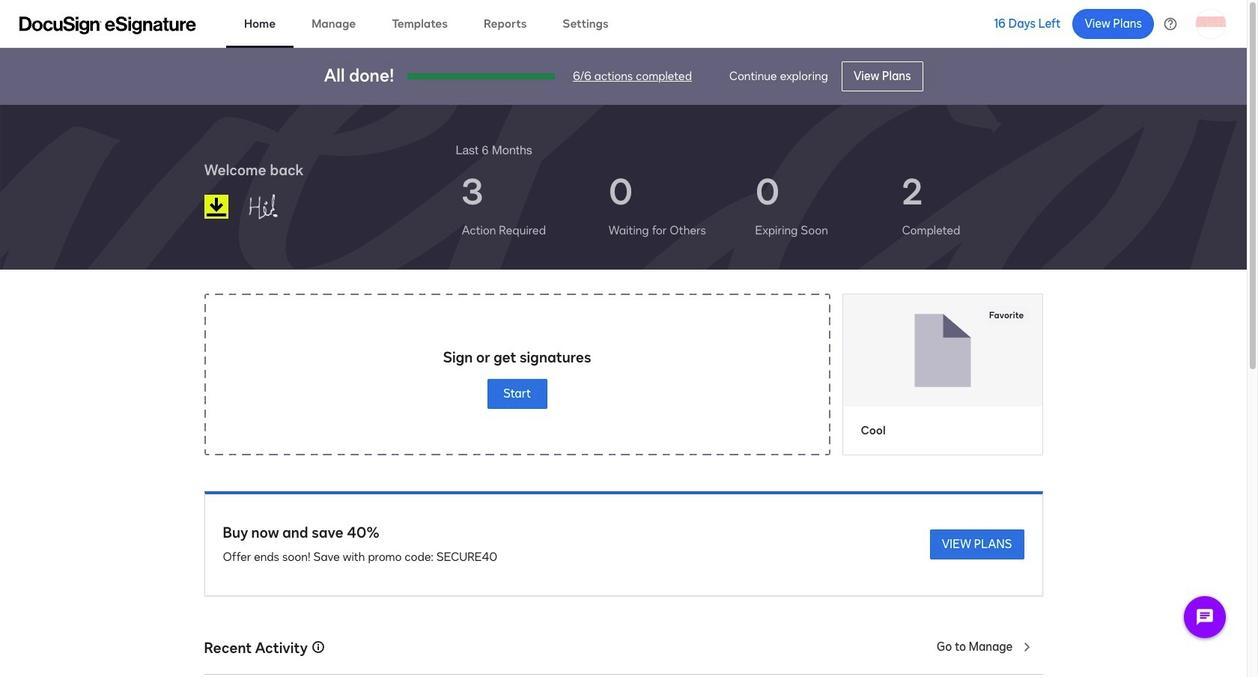 Task type: locate. For each thing, give the bounding box(es) containing it.
heading
[[456, 141, 533, 159]]

your uploaded profile image image
[[1197, 9, 1227, 39]]

list
[[456, 159, 1043, 252]]

use cool image
[[843, 294, 1043, 407]]

docusign esignature image
[[19, 16, 196, 34]]



Task type: vqa. For each thing, say whether or not it's contained in the screenshot.
DocuSign eSignature image
yes



Task type: describe. For each thing, give the bounding box(es) containing it.
docusignlogo image
[[204, 195, 228, 219]]

generic name image
[[241, 187, 319, 226]]



